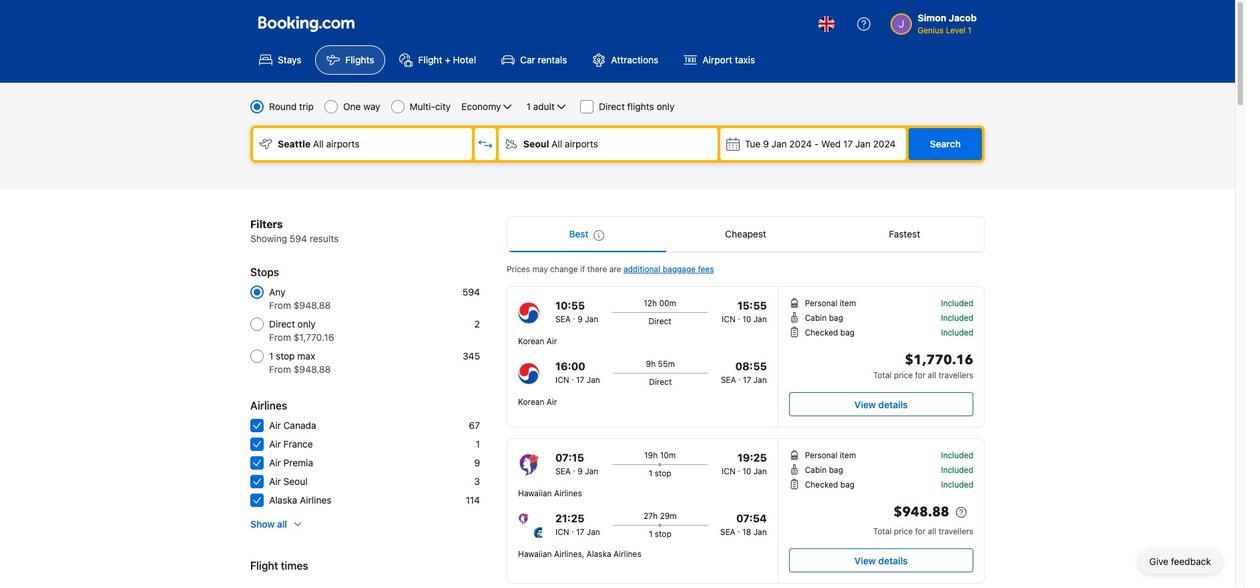 Task type: describe. For each thing, give the bounding box(es) containing it.
. for 10:55
[[573, 312, 576, 322]]

hotel
[[453, 54, 476, 65]]

air premia
[[269, 458, 313, 469]]

rentals
[[538, 54, 567, 65]]

direct flights only
[[599, 101, 675, 112]]

additional baggage fees link
[[624, 264, 714, 275]]

change
[[550, 264, 578, 275]]

0 horizontal spatial alaska
[[269, 495, 297, 506]]

0 vertical spatial only
[[657, 101, 675, 112]]

27h
[[644, 512, 658, 522]]

594 inside filters showing 594 results
[[290, 233, 307, 244]]

there
[[588, 264, 607, 275]]

filters showing 594 results
[[250, 218, 339, 244]]

cabin for 19:25
[[805, 466, 827, 476]]

premia
[[284, 458, 313, 469]]

icn for 21:25
[[556, 528, 569, 538]]

19h
[[645, 451, 658, 461]]

all for seoul
[[552, 138, 562, 150]]

all inside $1,770.16 total price for all travellers
[[928, 371, 937, 381]]

10m
[[660, 451, 676, 461]]

2 for from the top
[[915, 527, 926, 537]]

airlines for hawaiian airlines
[[554, 489, 582, 499]]

6 included from the top
[[941, 480, 974, 490]]

9h
[[646, 359, 656, 369]]

feedback
[[1172, 556, 1212, 568]]

wed
[[822, 138, 841, 150]]

jan for 16:00
[[587, 375, 600, 385]]

$1,770.16 total price for all travellers
[[874, 351, 974, 381]]

9h 55m
[[646, 359, 675, 369]]

direct inside 'direct only from $1,770.16'
[[269, 319, 295, 330]]

cheapest button
[[667, 217, 826, 252]]

air up 16:00
[[547, 337, 557, 347]]

2 travellers from the top
[[939, 527, 974, 537]]

level
[[946, 25, 966, 35]]

attractions
[[611, 54, 659, 65]]

stops
[[250, 266, 279, 279]]

one way
[[343, 101, 380, 112]]

view details button for 07:54
[[789, 549, 974, 573]]

+
[[445, 54, 451, 65]]

1 korean air from the top
[[518, 337, 557, 347]]

$1,770.16 inside $1,770.16 total price for all travellers
[[905, 351, 974, 369]]

fastest
[[889, 228, 921, 240]]

car rentals
[[520, 54, 567, 65]]

item for 19:25
[[840, 451, 857, 461]]

prices
[[507, 264, 530, 275]]

showing
[[250, 233, 287, 244]]

adult
[[533, 101, 555, 112]]

08:55 sea . 17 jan
[[721, 361, 767, 385]]

are
[[610, 264, 621, 275]]

fastest button
[[826, 217, 984, 252]]

9 inside '10:55 sea . 9 jan'
[[578, 315, 583, 325]]

17 for 16:00
[[576, 375, 585, 385]]

1 horizontal spatial 594
[[463, 287, 480, 298]]

air for 1
[[269, 439, 281, 450]]

15:55 icn . 10 jan
[[722, 300, 767, 325]]

icn for 15:55
[[722, 315, 736, 325]]

fees
[[698, 264, 714, 275]]

round
[[269, 101, 297, 112]]

16:00 icn . 17 jan
[[556, 361, 600, 385]]

max
[[297, 351, 315, 362]]

cabin bag for 15:55
[[805, 313, 844, 323]]

jan for 07:15
[[585, 467, 599, 477]]

. for 07:15
[[573, 464, 576, 474]]

tue
[[745, 138, 761, 150]]

67
[[469, 420, 480, 431]]

attractions link
[[581, 45, 670, 75]]

345
[[463, 351, 480, 362]]

air seoul
[[269, 476, 308, 488]]

3 included from the top
[[941, 328, 974, 338]]

1 stop for 07:15
[[649, 469, 672, 479]]

1 2024 from the left
[[790, 138, 812, 150]]

way
[[364, 101, 380, 112]]

checked for 15:55
[[805, 328, 838, 338]]

view details button for 08:55
[[789, 393, 974, 417]]

27h 29m
[[644, 512, 677, 522]]

0 vertical spatial seoul
[[524, 138, 549, 150]]

direct left flights
[[599, 101, 625, 112]]

flight + hotel
[[418, 54, 476, 65]]

car rentals link
[[490, 45, 579, 75]]

one
[[343, 101, 361, 112]]

results
[[310, 233, 339, 244]]

any from $948.88
[[269, 287, 331, 311]]

alaska airlines
[[269, 495, 332, 506]]

9 up '3'
[[474, 458, 480, 469]]

29m
[[660, 512, 677, 522]]

jacob
[[949, 12, 977, 23]]

12h 00m
[[644, 299, 677, 309]]

seattle
[[278, 138, 311, 150]]

jan for 21:25
[[587, 528, 600, 538]]

4 included from the top
[[941, 451, 974, 461]]

simon jacob genius level 1
[[918, 12, 977, 35]]

travellers inside $1,770.16 total price for all travellers
[[939, 371, 974, 381]]

economy
[[462, 101, 501, 112]]

sea for 08:55
[[721, 375, 736, 385]]

canada
[[284, 420, 316, 431]]

19:25
[[738, 452, 767, 464]]

tue 9 jan 2024 - wed 17 jan 2024 button
[[720, 128, 906, 160]]

cabin for 15:55
[[805, 313, 827, 323]]

baggage
[[663, 264, 696, 275]]

9 inside tue 9 jan 2024 - wed 17 jan 2024 dropdown button
[[763, 138, 769, 150]]

multi-
[[410, 101, 435, 112]]

search button
[[909, 128, 982, 160]]

hawaiian airlines
[[518, 489, 582, 499]]

from inside 'direct only from $1,770.16'
[[269, 332, 291, 343]]

simon
[[918, 12, 947, 23]]

personal item for 19:25
[[805, 451, 857, 461]]

air canada
[[269, 420, 316, 431]]

1 down 27h
[[649, 530, 653, 540]]

seattle all airports
[[278, 138, 360, 150]]

car
[[520, 54, 535, 65]]

sea for 07:54
[[721, 528, 736, 538]]

10:55
[[556, 300, 585, 312]]

best
[[569, 228, 589, 240]]

flights
[[346, 54, 374, 65]]

give feedback
[[1150, 556, 1212, 568]]

flight + hotel link
[[388, 45, 488, 75]]

total inside $1,770.16 total price for all travellers
[[874, 371, 892, 381]]

jan for 07:54
[[754, 528, 767, 538]]

$948.88 region
[[789, 502, 974, 526]]

2 price from the top
[[894, 527, 913, 537]]

icn for 19:25
[[722, 467, 736, 477]]

1 adult button
[[525, 99, 570, 115]]

for inside $1,770.16 total price for all travellers
[[915, 371, 926, 381]]

19:25 icn . 10 jan
[[722, 452, 767, 477]]

stop inside 1 stop max from $948.88
[[276, 351, 295, 362]]

all inside button
[[277, 519, 287, 530]]

checked for 19:25
[[805, 480, 838, 490]]

genius
[[918, 25, 944, 35]]

. for 21:25
[[572, 525, 574, 535]]

jan for 19:25
[[754, 467, 767, 477]]

taxis
[[735, 54, 755, 65]]



Task type: vqa. For each thing, say whether or not it's contained in the screenshot.
American
no



Task type: locate. For each thing, give the bounding box(es) containing it.
1 stop for 21:25
[[649, 530, 672, 540]]

. for 15:55
[[738, 312, 741, 322]]

2 vertical spatial from
[[269, 364, 291, 375]]

1 total from the top
[[874, 371, 892, 381]]

10:55 sea . 9 jan
[[556, 300, 599, 325]]

jan for 08:55
[[754, 375, 767, 385]]

from down 'direct only from $1,770.16'
[[269, 364, 291, 375]]

1 personal from the top
[[805, 299, 838, 309]]

. for 16:00
[[572, 373, 574, 383]]

0 vertical spatial item
[[840, 299, 857, 309]]

17 for 21:25
[[576, 528, 585, 538]]

07:54
[[737, 513, 767, 525]]

9 down 07:15 at bottom
[[578, 467, 583, 477]]

hawaiian for hawaiian airlines , alaska airlines
[[518, 550, 552, 560]]

00m
[[660, 299, 677, 309]]

only
[[657, 101, 675, 112], [298, 319, 316, 330]]

0 horizontal spatial only
[[298, 319, 316, 330]]

flights
[[628, 101, 654, 112]]

0 vertical spatial 594
[[290, 233, 307, 244]]

hawaiian
[[518, 489, 552, 499], [518, 550, 552, 560]]

0 vertical spatial 1 stop
[[649, 469, 672, 479]]

1 vertical spatial personal
[[805, 451, 838, 461]]

cabin bag for 19:25
[[805, 466, 844, 476]]

search
[[930, 138, 961, 150]]

0 vertical spatial stop
[[276, 351, 295, 362]]

all for seattle
[[313, 138, 324, 150]]

details for 08:55
[[879, 399, 908, 410]]

cabin bag
[[805, 313, 844, 323], [805, 466, 844, 476]]

0 vertical spatial for
[[915, 371, 926, 381]]

1 vertical spatial seoul
[[284, 476, 308, 488]]

icn inside 19:25 icn . 10 jan
[[722, 467, 736, 477]]

10 for 19:25
[[743, 467, 752, 477]]

1 details from the top
[[879, 399, 908, 410]]

airport taxis link
[[673, 45, 767, 75]]

07:15
[[556, 452, 584, 464]]

0 vertical spatial korean
[[518, 337, 545, 347]]

all right seattle
[[313, 138, 324, 150]]

1
[[968, 25, 972, 35], [527, 101, 531, 112], [269, 351, 273, 362], [476, 439, 480, 450], [649, 469, 653, 479], [649, 530, 653, 540]]

icn inside 21:25 icn . 17 jan
[[556, 528, 569, 538]]

10 down 19:25
[[743, 467, 752, 477]]

air up air seoul
[[269, 458, 281, 469]]

. up 07:54
[[738, 464, 741, 474]]

icn for 16:00
[[556, 375, 569, 385]]

2 total from the top
[[874, 527, 892, 537]]

1 horizontal spatial only
[[657, 101, 675, 112]]

0 vertical spatial $1,770.16
[[294, 332, 334, 343]]

flight for flight times
[[250, 560, 278, 572]]

direct down 12h 00m
[[649, 317, 672, 327]]

airlines right ,
[[614, 550, 642, 560]]

direct down 'any from $948.88'
[[269, 319, 295, 330]]

1 vertical spatial korean
[[518, 397, 545, 407]]

0 vertical spatial cabin
[[805, 313, 827, 323]]

$948.88 up 'direct only from $1,770.16'
[[294, 300, 331, 311]]

0 vertical spatial flight
[[418, 54, 442, 65]]

flight left +
[[418, 54, 442, 65]]

1 down 67
[[476, 439, 480, 450]]

total
[[874, 371, 892, 381], [874, 527, 892, 537]]

1 vertical spatial only
[[298, 319, 316, 330]]

airlines down air seoul
[[300, 495, 332, 506]]

airlines up air canada
[[250, 400, 287, 412]]

0 vertical spatial view
[[855, 399, 876, 410]]

08:55
[[736, 361, 767, 373]]

$948.88
[[294, 300, 331, 311], [294, 364, 331, 375], [894, 504, 950, 522]]

airports down 1 adult dropdown button
[[565, 138, 598, 150]]

0 vertical spatial total
[[874, 371, 892, 381]]

594 left results
[[290, 233, 307, 244]]

. down '10:55 sea . 9 jan'
[[572, 373, 574, 383]]

give
[[1150, 556, 1169, 568]]

korean air down 16:00
[[518, 397, 557, 407]]

airlines down 21:25 icn . 17 jan
[[554, 550, 582, 560]]

jan for 10:55
[[585, 315, 599, 325]]

airlines for hawaiian airlines , alaska airlines
[[554, 550, 582, 560]]

1 vertical spatial travellers
[[939, 527, 974, 537]]

. inside 19:25 icn . 10 jan
[[738, 464, 741, 474]]

from inside 'any from $948.88'
[[269, 300, 291, 311]]

1 from from the top
[[269, 300, 291, 311]]

2024 left "-"
[[790, 138, 812, 150]]

1 hawaiian from the top
[[518, 489, 552, 499]]

only right flights
[[657, 101, 675, 112]]

round trip
[[269, 101, 314, 112]]

city
[[435, 101, 451, 112]]

2 view details button from the top
[[789, 549, 974, 573]]

airport
[[703, 54, 733, 65]]

2 2024 from the left
[[873, 138, 896, 150]]

0 horizontal spatial 594
[[290, 233, 307, 244]]

0 horizontal spatial airports
[[326, 138, 360, 150]]

3 from from the top
[[269, 364, 291, 375]]

0 horizontal spatial $1,770.16
[[294, 332, 334, 343]]

checked bag for 19:25
[[805, 480, 855, 490]]

0 horizontal spatial 2024
[[790, 138, 812, 150]]

1 inside 1 stop max from $948.88
[[269, 351, 273, 362]]

1 vertical spatial flight
[[250, 560, 278, 572]]

sea inside 07:15 sea . 9 jan
[[556, 467, 571, 477]]

air for 9
[[269, 458, 281, 469]]

1 view details button from the top
[[789, 393, 974, 417]]

114
[[466, 495, 480, 506]]

tab list containing best
[[508, 217, 984, 253]]

07:15 sea . 9 jan
[[556, 452, 599, 477]]

21:25
[[556, 513, 585, 525]]

icn inside 16:00 icn . 17 jan
[[556, 375, 569, 385]]

price inside $1,770.16 total price for all travellers
[[894, 371, 913, 381]]

1 vertical spatial 1 stop
[[649, 530, 672, 540]]

2 personal from the top
[[805, 451, 838, 461]]

view for 08:55
[[855, 399, 876, 410]]

1 horizontal spatial airports
[[565, 138, 598, 150]]

0 vertical spatial from
[[269, 300, 291, 311]]

times
[[281, 560, 308, 572]]

1 vertical spatial $948.88
[[294, 364, 331, 375]]

2 view from the top
[[855, 555, 876, 567]]

alaska down air seoul
[[269, 495, 297, 506]]

1 checked from the top
[[805, 328, 838, 338]]

2024
[[790, 138, 812, 150], [873, 138, 896, 150]]

2 1 stop from the top
[[649, 530, 672, 540]]

jan inside 15:55 icn . 10 jan
[[754, 315, 767, 325]]

icn inside 15:55 icn . 10 jan
[[722, 315, 736, 325]]

0 vertical spatial checked bag
[[805, 328, 855, 338]]

3
[[474, 476, 480, 488]]

1 vertical spatial view
[[855, 555, 876, 567]]

1 stop down 19h 10m
[[649, 469, 672, 479]]

stop left max
[[276, 351, 295, 362]]

1 included from the top
[[941, 299, 974, 309]]

sea inside '10:55 sea . 9 jan'
[[556, 315, 571, 325]]

details down $1,770.16 total price for all travellers
[[879, 399, 908, 410]]

17 down 21:25
[[576, 528, 585, 538]]

stays
[[278, 54, 302, 65]]

sea inside '07:54 sea . 18 jan'
[[721, 528, 736, 538]]

air down air premia
[[269, 476, 281, 488]]

hawaiian for hawaiian airlines
[[518, 489, 552, 499]]

flight for flight + hotel
[[418, 54, 442, 65]]

1 inside simon jacob genius level 1
[[968, 25, 972, 35]]

jan inside 21:25 icn . 17 jan
[[587, 528, 600, 538]]

only inside 'direct only from $1,770.16'
[[298, 319, 316, 330]]

view details button down $948.88 region
[[789, 549, 974, 573]]

. inside '10:55 sea . 9 jan'
[[573, 312, 576, 322]]

1 vertical spatial from
[[269, 332, 291, 343]]

air for 3
[[269, 476, 281, 488]]

korean air
[[518, 337, 557, 347], [518, 397, 557, 407]]

all down 1 adult dropdown button
[[552, 138, 562, 150]]

personal for 15:55
[[805, 299, 838, 309]]

view details down $1,770.16 total price for all travellers
[[855, 399, 908, 410]]

16:00
[[556, 361, 586, 373]]

1 right level
[[968, 25, 972, 35]]

2 included from the top
[[941, 313, 974, 323]]

jan inside 19:25 icn . 10 jan
[[754, 467, 767, 477]]

. for 07:54
[[738, 525, 740, 535]]

1 vertical spatial view details button
[[789, 549, 974, 573]]

. down 15:55 icn . 10 jan
[[739, 373, 741, 383]]

sea inside '08:55 sea . 17 jan'
[[721, 375, 736, 385]]

10 for 15:55
[[743, 315, 752, 325]]

airports for seoul all airports
[[565, 138, 598, 150]]

air france
[[269, 439, 313, 450]]

0 vertical spatial hawaiian
[[518, 489, 552, 499]]

0 vertical spatial view details
[[855, 399, 908, 410]]

1 horizontal spatial $1,770.16
[[905, 351, 974, 369]]

air
[[547, 337, 557, 347], [547, 397, 557, 407], [269, 420, 281, 431], [269, 439, 281, 450], [269, 458, 281, 469], [269, 476, 281, 488]]

10 inside 19:25 icn . 10 jan
[[743, 467, 752, 477]]

1 vertical spatial hawaiian
[[518, 550, 552, 560]]

price
[[894, 371, 913, 381], [894, 527, 913, 537]]

1 left max
[[269, 351, 273, 362]]

2
[[475, 319, 480, 330]]

airports down one
[[326, 138, 360, 150]]

2 from from the top
[[269, 332, 291, 343]]

2 checked bag from the top
[[805, 480, 855, 490]]

,
[[582, 550, 585, 560]]

$948.88 inside 1 stop max from $948.88
[[294, 364, 331, 375]]

air for 67
[[269, 420, 281, 431]]

0 vertical spatial view details button
[[789, 393, 974, 417]]

icn up '07:54 sea . 18 jan'
[[722, 467, 736, 477]]

only down 'any from $948.88'
[[298, 319, 316, 330]]

item for 15:55
[[840, 299, 857, 309]]

2024 right wed
[[873, 138, 896, 150]]

2 cabin from the top
[[805, 466, 827, 476]]

0 vertical spatial 10
[[743, 315, 752, 325]]

sea for 10:55
[[556, 315, 571, 325]]

-
[[815, 138, 819, 150]]

from up 1 stop max from $948.88
[[269, 332, 291, 343]]

1 10 from the top
[[743, 315, 752, 325]]

view details for 08:55
[[855, 399, 908, 410]]

flights link
[[316, 45, 386, 75]]

$948.88 up total price for all travellers
[[894, 504, 950, 522]]

1 vertical spatial total
[[874, 527, 892, 537]]

checked bag for 15:55
[[805, 328, 855, 338]]

. for 19:25
[[738, 464, 741, 474]]

1 vertical spatial $1,770.16
[[905, 351, 974, 369]]

10 inside 15:55 icn . 10 jan
[[743, 315, 752, 325]]

. inside 21:25 icn . 17 jan
[[572, 525, 574, 535]]

view details down $948.88 region
[[855, 555, 908, 567]]

bag
[[829, 313, 844, 323], [841, 328, 855, 338], [829, 466, 844, 476], [841, 480, 855, 490]]

stop
[[276, 351, 295, 362], [655, 469, 672, 479], [655, 530, 672, 540]]

55m
[[658, 359, 675, 369]]

tab list
[[508, 217, 984, 253]]

17 inside dropdown button
[[844, 138, 853, 150]]

1 down 19h
[[649, 469, 653, 479]]

details down total price for all travellers
[[879, 555, 908, 567]]

0 horizontal spatial seoul
[[284, 476, 308, 488]]

included
[[941, 299, 974, 309], [941, 313, 974, 323], [941, 328, 974, 338], [941, 451, 974, 461], [941, 466, 974, 476], [941, 480, 974, 490]]

show all button
[[245, 513, 309, 537]]

air up "air france"
[[269, 420, 281, 431]]

jan inside '10:55 sea . 9 jan'
[[585, 315, 599, 325]]

1 vertical spatial 594
[[463, 287, 480, 298]]

9
[[763, 138, 769, 150], [578, 315, 583, 325], [474, 458, 480, 469], [578, 467, 583, 477]]

0 vertical spatial personal
[[805, 299, 838, 309]]

1 vertical spatial details
[[879, 555, 908, 567]]

alaska right ,
[[587, 550, 612, 560]]

view for 07:54
[[855, 555, 876, 567]]

17 inside 16:00 icn . 17 jan
[[576, 375, 585, 385]]

stop down 27h 29m
[[655, 530, 672, 540]]

1 vertical spatial 10
[[743, 467, 752, 477]]

17
[[844, 138, 853, 150], [576, 375, 585, 385], [743, 375, 752, 385], [576, 528, 585, 538]]

. inside 15:55 icn . 10 jan
[[738, 312, 741, 322]]

2 all from the left
[[552, 138, 562, 150]]

2 vertical spatial stop
[[655, 530, 672, 540]]

additional
[[624, 264, 661, 275]]

sea for 07:15
[[556, 467, 571, 477]]

from down the any in the left of the page
[[269, 300, 291, 311]]

1 vertical spatial cabin bag
[[805, 466, 844, 476]]

1 horizontal spatial 2024
[[873, 138, 896, 150]]

0 vertical spatial travellers
[[939, 371, 974, 381]]

1 horizontal spatial flight
[[418, 54, 442, 65]]

sea down 08:55
[[721, 375, 736, 385]]

1 item from the top
[[840, 299, 857, 309]]

air left france
[[269, 439, 281, 450]]

1 vertical spatial alaska
[[587, 550, 612, 560]]

1 cabin from the top
[[805, 313, 827, 323]]

jan inside '08:55 sea . 17 jan'
[[754, 375, 767, 385]]

1 vertical spatial korean air
[[518, 397, 557, 407]]

1 vertical spatial item
[[840, 451, 857, 461]]

594 up 2
[[463, 287, 480, 298]]

0 vertical spatial checked
[[805, 328, 838, 338]]

icn down 16:00
[[556, 375, 569, 385]]

stop down 19h 10m
[[655, 469, 672, 479]]

2 korean from the top
[[518, 397, 545, 407]]

1 all from the left
[[313, 138, 324, 150]]

jan
[[772, 138, 787, 150], [856, 138, 871, 150], [585, 315, 599, 325], [754, 315, 767, 325], [587, 375, 600, 385], [754, 375, 767, 385], [585, 467, 599, 477], [754, 467, 767, 477], [587, 528, 600, 538], [754, 528, 767, 538]]

0 vertical spatial korean air
[[518, 337, 557, 347]]

1 stop down 27h 29m
[[649, 530, 672, 540]]

1 inside dropdown button
[[527, 101, 531, 112]]

17 for 08:55
[[743, 375, 752, 385]]

2 hawaiian from the top
[[518, 550, 552, 560]]

2 korean air from the top
[[518, 397, 557, 407]]

. up 08:55
[[738, 312, 741, 322]]

jan for 15:55
[[754, 315, 767, 325]]

booking.com logo image
[[258, 16, 355, 32], [258, 16, 355, 32]]

1 personal item from the top
[[805, 299, 857, 309]]

5 included from the top
[[941, 466, 974, 476]]

$948.88 inside 'any from $948.88'
[[294, 300, 331, 311]]

jan inside 07:15 sea . 9 jan
[[585, 467, 599, 477]]

17 right wed
[[844, 138, 853, 150]]

2 item from the top
[[840, 451, 857, 461]]

checked bag
[[805, 328, 855, 338], [805, 480, 855, 490]]

best image
[[594, 230, 605, 241]]

flight left times
[[250, 560, 278, 572]]

1 vertical spatial checked bag
[[805, 480, 855, 490]]

jan inside 16:00 icn . 17 jan
[[587, 375, 600, 385]]

korean air up 16:00
[[518, 337, 557, 347]]

seoul down 1 adult
[[524, 138, 549, 150]]

1 vertical spatial stop
[[655, 469, 672, 479]]

. up hawaiian airlines
[[573, 464, 576, 474]]

stays link
[[248, 45, 313, 75]]

. down the change
[[573, 312, 576, 322]]

. inside '08:55 sea . 17 jan'
[[739, 373, 741, 383]]

view details for 07:54
[[855, 555, 908, 567]]

0 vertical spatial $948.88
[[294, 300, 331, 311]]

trip
[[299, 101, 314, 112]]

best image
[[594, 230, 605, 241]]

2 details from the top
[[879, 555, 908, 567]]

. inside '07:54 sea . 18 jan'
[[738, 525, 740, 535]]

$948.88 down max
[[294, 364, 331, 375]]

sea left 18
[[721, 528, 736, 538]]

icn down 21:25
[[556, 528, 569, 538]]

sea down "10:55"
[[556, 315, 571, 325]]

airlines for alaska airlines
[[300, 495, 332, 506]]

direct only from $1,770.16
[[269, 319, 334, 343]]

1 horizontal spatial alaska
[[587, 550, 612, 560]]

cheapest
[[725, 228, 767, 240]]

1 adult
[[527, 101, 555, 112]]

details
[[879, 399, 908, 410], [879, 555, 908, 567]]

07:54 sea . 18 jan
[[721, 513, 767, 538]]

seoul down premia
[[284, 476, 308, 488]]

1 horizontal spatial all
[[552, 138, 562, 150]]

0 vertical spatial alaska
[[269, 495, 297, 506]]

1 view details from the top
[[855, 399, 908, 410]]

sea down 07:15 at bottom
[[556, 467, 571, 477]]

any
[[269, 287, 286, 298]]

1 korean from the top
[[518, 337, 545, 347]]

flight
[[418, 54, 442, 65], [250, 560, 278, 572]]

icn up 08:55
[[722, 315, 736, 325]]

view details button down $1,770.16 total price for all travellers
[[789, 393, 974, 417]]

personal item for 15:55
[[805, 299, 857, 309]]

stop for 21:25
[[655, 530, 672, 540]]

tue 9 jan 2024 - wed 17 jan 2024
[[745, 138, 896, 150]]

1 view from the top
[[855, 399, 876, 410]]

. up hawaiian airlines , alaska airlines
[[572, 525, 574, 535]]

1 airports from the left
[[326, 138, 360, 150]]

15:55
[[738, 300, 767, 312]]

19h 10m
[[645, 451, 676, 461]]

. inside 07:15 sea . 9 jan
[[573, 464, 576, 474]]

17 down 16:00
[[576, 375, 585, 385]]

2 cabin bag from the top
[[805, 466, 844, 476]]

from inside 1 stop max from $948.88
[[269, 364, 291, 375]]

17 inside 21:25 icn . 17 jan
[[576, 528, 585, 538]]

1 price from the top
[[894, 371, 913, 381]]

2 checked from the top
[[805, 480, 838, 490]]

0 horizontal spatial flight
[[250, 560, 278, 572]]

17 down 08:55
[[743, 375, 752, 385]]

10 down 15:55
[[743, 315, 752, 325]]

all
[[313, 138, 324, 150], [552, 138, 562, 150]]

flight times
[[250, 560, 308, 572]]

$948.88 inside region
[[894, 504, 950, 522]]

2 view details from the top
[[855, 555, 908, 567]]

show
[[250, 519, 275, 530]]

2 personal item from the top
[[805, 451, 857, 461]]

checked
[[805, 328, 838, 338], [805, 480, 838, 490]]

1 left adult
[[527, 101, 531, 112]]

2 airports from the left
[[565, 138, 598, 150]]

1 vertical spatial cabin
[[805, 466, 827, 476]]

0 vertical spatial price
[[894, 371, 913, 381]]

9 down "10:55"
[[578, 315, 583, 325]]

details for 07:54
[[879, 555, 908, 567]]

personal for 19:25
[[805, 451, 838, 461]]

. inside 16:00 icn . 17 jan
[[572, 373, 574, 383]]

1 vertical spatial view details
[[855, 555, 908, 567]]

direct down 9h 55m at the bottom right
[[649, 377, 672, 387]]

2 vertical spatial $948.88
[[894, 504, 950, 522]]

1 for from the top
[[915, 371, 926, 381]]

1 stop max from $948.88
[[269, 351, 331, 375]]

airlines up 21:25
[[554, 489, 582, 499]]

1 cabin bag from the top
[[805, 313, 844, 323]]

jan inside '07:54 sea . 18 jan'
[[754, 528, 767, 538]]

17 inside '08:55 sea . 17 jan'
[[743, 375, 752, 385]]

best button
[[508, 217, 667, 252]]

may
[[533, 264, 548, 275]]

$1,770.16 inside 'direct only from $1,770.16'
[[294, 332, 334, 343]]

12h
[[644, 299, 657, 309]]

1 vertical spatial for
[[915, 527, 926, 537]]

21:25 icn . 17 jan
[[556, 513, 600, 538]]

0 vertical spatial cabin bag
[[805, 313, 844, 323]]

0 vertical spatial details
[[879, 399, 908, 410]]

1 horizontal spatial seoul
[[524, 138, 549, 150]]

1 checked bag from the top
[[805, 328, 855, 338]]

1 vertical spatial checked
[[805, 480, 838, 490]]

2 10 from the top
[[743, 467, 752, 477]]

. for 08:55
[[739, 373, 741, 383]]

9 right tue
[[763, 138, 769, 150]]

stop for 07:15
[[655, 469, 672, 479]]

airports
[[326, 138, 360, 150], [565, 138, 598, 150]]

from
[[269, 300, 291, 311], [269, 332, 291, 343], [269, 364, 291, 375]]

0 horizontal spatial all
[[313, 138, 324, 150]]

. left 18
[[738, 525, 740, 535]]

airports for seattle all airports
[[326, 138, 360, 150]]

1 1 stop from the top
[[649, 469, 672, 479]]

1 vertical spatial price
[[894, 527, 913, 537]]

item
[[840, 299, 857, 309], [840, 451, 857, 461]]

air down 16:00 icn . 17 jan
[[547, 397, 557, 407]]

9 inside 07:15 sea . 9 jan
[[578, 467, 583, 477]]

0 vertical spatial personal item
[[805, 299, 857, 309]]

icn
[[722, 315, 736, 325], [556, 375, 569, 385], [722, 467, 736, 477], [556, 528, 569, 538]]

1 vertical spatial personal item
[[805, 451, 857, 461]]

.
[[573, 312, 576, 322], [738, 312, 741, 322], [572, 373, 574, 383], [739, 373, 741, 383], [573, 464, 576, 474], [738, 464, 741, 474], [572, 525, 574, 535], [738, 525, 740, 535]]

1 travellers from the top
[[939, 371, 974, 381]]



